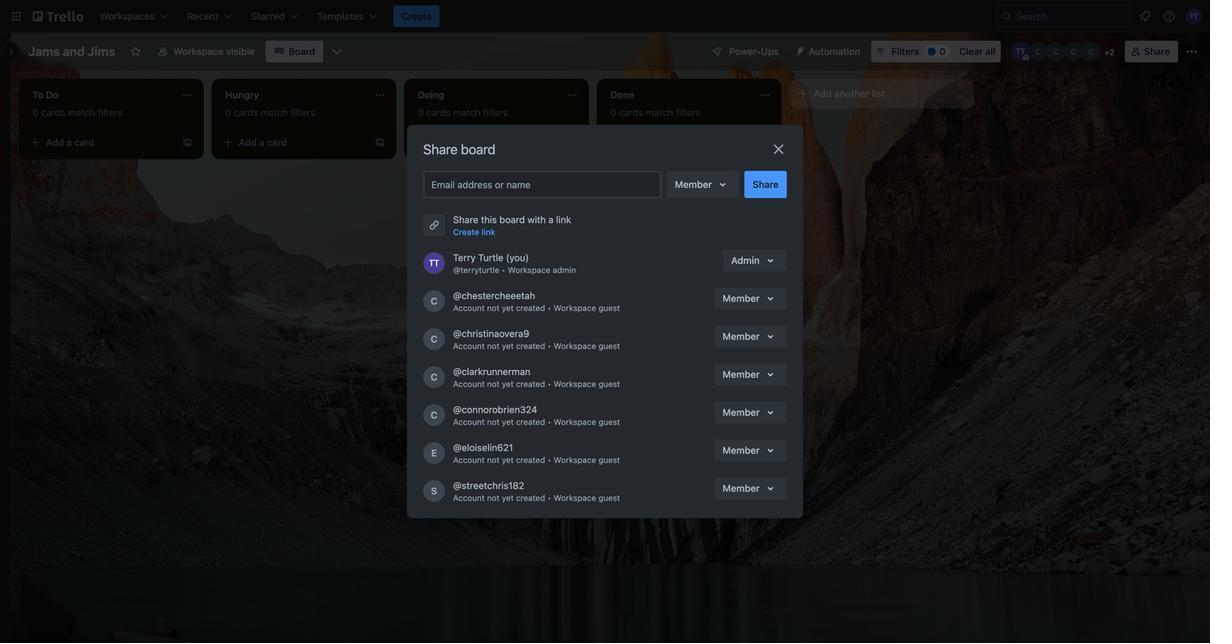 Task type: describe. For each thing, give the bounding box(es) containing it.
show menu image
[[1186, 45, 1199, 58]]

1 c button from the left
[[1029, 42, 1048, 61]]

1 horizontal spatial chestercheeetah (chestercheeetah) image
[[1029, 42, 1048, 61]]

3 0 cards match filters from the left
[[418, 107, 508, 118]]

yet for @clarkrunnerman
[[502, 379, 514, 389]]

4 c button from the left
[[1082, 42, 1101, 61]]

admin button
[[723, 250, 787, 271]]

not for @streetchris182
[[487, 493, 500, 503]]

yet for @eloiselin621
[[502, 455, 514, 465]]

• inside terry turtle (you) @terryturtle • workspace admin
[[502, 265, 506, 275]]

@streetchris182 account not yet created • workspace guest
[[453, 480, 620, 503]]

@connorobrien324 account not yet created • workspace guest
[[453, 404, 620, 427]]

account for @chestercheeetah
[[453, 303, 485, 313]]

customize views image
[[330, 45, 344, 58]]

@chestercheeetah
[[453, 290, 535, 301]]

• for @eloiselin621
[[548, 455, 552, 465]]

clear all button
[[954, 41, 1001, 62]]

sm image
[[790, 41, 809, 60]]

terry
[[453, 252, 476, 263]]

yet for @streetchris182
[[502, 493, 514, 503]]

1 filters from the left
[[98, 107, 123, 118]]

account for @streetchris182
[[453, 493, 485, 503]]

card for 3rd add a card 'button' from left
[[460, 137, 480, 148]]

workspace inside button
[[174, 46, 224, 57]]

member for @christinaovera9
[[723, 331, 760, 342]]

3 add a card button from the left
[[410, 132, 562, 153]]

@connorobrien324
[[453, 404, 538, 415]]

e
[[431, 448, 437, 459]]

0 horizontal spatial terry turtle (terryturtle) image
[[1012, 42, 1031, 61]]

member for @chestercheeetah
[[723, 293, 760, 304]]

board link
[[266, 41, 324, 62]]

yet for @connorobrien324
[[502, 417, 514, 427]]

1 vertical spatial link
[[482, 227, 496, 237]]

4 0 cards match filters from the left
[[611, 107, 701, 118]]

2 c button from the left
[[1047, 42, 1066, 61]]

not for @christinaovera9
[[487, 341, 500, 351]]

• for @clarkrunnerman
[[548, 379, 552, 389]]

Board name text field
[[22, 41, 122, 62]]

create from template… image
[[182, 137, 193, 148]]

not for @chestercheeetah
[[487, 303, 500, 313]]

power-
[[729, 46, 761, 57]]

clarkrunnerman (clarkrunnerman) image
[[423, 366, 445, 388]]

eloiselin621 (eloiselin621) image
[[423, 442, 445, 464]]

open information menu image
[[1163, 10, 1177, 23]]

all
[[986, 46, 996, 57]]

search image
[[1002, 11, 1013, 22]]

turtle
[[478, 252, 504, 263]]

primary element
[[0, 0, 1211, 33]]

2
[[1110, 48, 1115, 57]]

3 add a card from the left
[[432, 137, 480, 148]]

1 cards from the left
[[41, 107, 65, 118]]

4 match from the left
[[646, 107, 673, 118]]

4 filters from the left
[[676, 107, 701, 118]]

4 cards from the left
[[619, 107, 644, 118]]

0 horizontal spatial chestercheeetah (chestercheeetah) image
[[423, 290, 445, 312]]

add another list
[[814, 88, 885, 99]]

close image
[[771, 141, 787, 157]]

workspace inside terry turtle (you) @terryturtle • workspace admin
[[508, 265, 551, 275]]

jims
[[87, 44, 115, 59]]

guest for @connorobrien324
[[599, 417, 620, 427]]

workspace for @streetchris182
[[554, 493, 596, 503]]

jams and jims
[[29, 44, 115, 59]]

member for @streetchris182
[[723, 483, 760, 494]]

ups
[[761, 46, 779, 57]]

share left show menu icon
[[1145, 46, 1171, 57]]

terry turtle (you) @terryturtle • workspace admin
[[453, 252, 576, 275]]

1 horizontal spatial share button
[[1126, 41, 1179, 62]]

member button for @eloiselin621
[[715, 440, 787, 461]]

@clarkrunnerman account not yet created • workspace guest
[[453, 366, 620, 389]]

create inside button
[[402, 11, 432, 22]]

• for @streetchris182
[[548, 493, 552, 503]]

a inside share this board with a link create link
[[549, 214, 554, 225]]

account for @christinaovera9
[[453, 341, 485, 351]]

automation
[[809, 46, 861, 57]]

workspace for @clarkrunnerman
[[554, 379, 596, 389]]

created for @clarkrunnerman
[[516, 379, 545, 389]]

created for @christinaovera9
[[516, 341, 545, 351]]

automation button
[[790, 41, 869, 62]]

admin
[[732, 255, 760, 266]]

created for @connorobrien324
[[516, 417, 545, 427]]

0 notifications image
[[1137, 8, 1154, 24]]

workspace for @eloiselin621
[[554, 455, 596, 465]]

• for @chestercheeetah
[[548, 303, 552, 313]]



Task type: vqa. For each thing, say whether or not it's contained in the screenshot.
'Gary Orlando (garyorlando)' icon
no



Task type: locate. For each thing, give the bounding box(es) containing it.
4 yet from the top
[[502, 417, 514, 427]]

jams
[[29, 44, 60, 59]]

3 card from the left
[[460, 137, 480, 148]]

star or unstar board image
[[130, 46, 141, 57]]

chestercheeetah (chestercheeetah) image down terry turtle (terryturtle) icon
[[423, 290, 445, 312]]

not inside @connorobrien324 account not yet created • workspace guest
[[487, 417, 500, 427]]

0 vertical spatial share button
[[1126, 41, 1179, 62]]

1 vertical spatial chestercheeetah (chestercheeetah) image
[[423, 290, 445, 312]]

3 c button from the left
[[1065, 42, 1084, 61]]

member button for @streetchris182
[[715, 478, 787, 499]]

5 not from the top
[[487, 455, 500, 465]]

2 horizontal spatial add a card
[[432, 137, 480, 148]]

christinaovera9 (christinaovera9) image up clarkrunnerman (clarkrunnerman) image
[[423, 328, 445, 350]]

6 created from the top
[[516, 493, 545, 503]]

@eloiselin621 account not yet created • workspace guest
[[453, 442, 620, 465]]

member button for @clarkrunnerman
[[715, 364, 787, 385]]

account down @eloiselin621
[[453, 455, 485, 465]]

board
[[461, 141, 496, 157], [500, 214, 525, 225]]

terry turtle (terryturtle) image right all on the right top of page
[[1012, 42, 1031, 61]]

account for @connorobrien324
[[453, 417, 485, 427]]

• inside @streetchris182 account not yet created • workspace guest
[[548, 493, 552, 503]]

workspace visible button
[[149, 41, 263, 62]]

christinaovera9 (christinaovera9) image
[[1047, 42, 1066, 61], [423, 328, 445, 350]]

guest for @chestercheeetah
[[599, 303, 620, 313]]

board inside share this board with a link create link
[[500, 214, 525, 225]]

guest inside @clarkrunnerman account not yet created • workspace guest
[[599, 379, 620, 389]]

christinaovera9 (christinaovera9) image left connorobrien324 (connorobrien324) image
[[1047, 42, 1066, 61]]

not down @christinaovera9
[[487, 341, 500, 351]]

card
[[74, 137, 94, 148], [267, 137, 287, 148], [460, 137, 480, 148]]

member for @connorobrien324
[[723, 407, 760, 418]]

workspace visible
[[174, 46, 255, 57]]

connorobrien324 (connorobrien324) image
[[423, 404, 445, 426]]

member button
[[667, 171, 739, 198], [715, 364, 787, 385], [715, 402, 787, 423], [715, 440, 787, 461], [715, 478, 787, 499]]

admin
[[553, 265, 576, 275]]

visible
[[226, 46, 255, 57]]

created inside the @christinaovera9 account not yet created • workspace guest
[[516, 341, 545, 351]]

@christinaovera9 account not yet created • workspace guest
[[453, 328, 620, 351]]

0 horizontal spatial christinaovera9 (christinaovera9) image
[[423, 328, 445, 350]]

3 yet from the top
[[502, 379, 514, 389]]

0 cards match filters
[[33, 107, 123, 118], [225, 107, 315, 118], [418, 107, 508, 118], [611, 107, 701, 118]]

not for @connorobrien324
[[487, 417, 500, 427]]

• inside the @christinaovera9 account not yet created • workspace guest
[[548, 341, 552, 351]]

with
[[528, 214, 546, 225]]

1 card from the left
[[74, 137, 94, 148]]

chestercheeetah (chestercheeetah) image left clarkrunnerman (clarkrunnerman) icon
[[1029, 42, 1048, 61]]

member
[[675, 179, 712, 190], [723, 293, 760, 304], [723, 331, 760, 342], [723, 369, 760, 380], [723, 407, 760, 418], [723, 445, 760, 456], [723, 483, 760, 494]]

terry turtle (terryturtle) image
[[1186, 8, 1203, 24], [1012, 42, 1031, 61]]

workspace for @christinaovera9
[[554, 341, 596, 351]]

3 guest from the top
[[599, 379, 620, 389]]

1 horizontal spatial create
[[453, 227, 480, 237]]

1 horizontal spatial terry turtle (terryturtle) image
[[1186, 8, 1203, 24]]

• up @connorobrien324 account not yet created • workspace guest at the bottom
[[548, 379, 552, 389]]

account
[[453, 303, 485, 313], [453, 341, 485, 351], [453, 379, 485, 389], [453, 417, 485, 427], [453, 455, 485, 465], [453, 493, 485, 503]]

1 horizontal spatial board
[[500, 214, 525, 225]]

yet for @christinaovera9
[[502, 341, 514, 351]]

• for @connorobrien324
[[548, 417, 552, 427]]

add another list button
[[790, 79, 975, 109]]

created inside @clarkrunnerman account not yet created • workspace guest
[[516, 379, 545, 389]]

power-ups button
[[702, 41, 787, 62]]

streetchris182 (streetchris182) image
[[423, 480, 445, 502]]

not inside @chestercheeetah account not yet created • workspace guest
[[487, 303, 500, 313]]

share this board with a link create link
[[453, 214, 571, 237]]

1 vertical spatial christinaovera9 (christinaovera9) image
[[423, 328, 445, 350]]

5 created from the top
[[516, 455, 545, 465]]

1 horizontal spatial add a card
[[239, 137, 287, 148]]

1 vertical spatial share button
[[745, 171, 787, 198]]

yet inside @clarkrunnerman account not yet created • workspace guest
[[502, 379, 514, 389]]

create
[[402, 11, 432, 22], [453, 227, 480, 237]]

workspace inside @clarkrunnerman account not yet created • workspace guest
[[554, 379, 596, 389]]

0 horizontal spatial card
[[74, 137, 94, 148]]

a
[[67, 137, 72, 148], [259, 137, 265, 148], [452, 137, 457, 148], [549, 214, 554, 225]]

add inside button
[[814, 88, 832, 99]]

guest inside @chestercheeetah account not yet created • workspace guest
[[599, 303, 620, 313]]

1 vertical spatial member button
[[715, 326, 787, 347]]

account for @eloiselin621
[[453, 455, 485, 465]]

add a card for create from template… image
[[239, 137, 287, 148]]

not inside @streetchris182 account not yet created • workspace guest
[[487, 493, 500, 503]]

clarkrunnerman (clarkrunnerman) image
[[1065, 42, 1084, 61]]

workspace up @streetchris182 account not yet created • workspace guest
[[554, 455, 596, 465]]

6 yet from the top
[[502, 493, 514, 503]]

filters
[[98, 107, 123, 118], [291, 107, 315, 118], [483, 107, 508, 118], [676, 107, 701, 118]]

1 not from the top
[[487, 303, 500, 313]]

member button for @connorobrien324
[[715, 402, 787, 423]]

0 vertical spatial board
[[461, 141, 496, 157]]

cards
[[41, 107, 65, 118], [234, 107, 258, 118], [426, 107, 451, 118], [619, 107, 644, 118]]

account inside the @christinaovera9 account not yet created • workspace guest
[[453, 341, 485, 351]]

2 match from the left
[[261, 107, 288, 118]]

created down @streetchris182
[[516, 493, 545, 503]]

yet
[[502, 303, 514, 313], [502, 341, 514, 351], [502, 379, 514, 389], [502, 417, 514, 427], [502, 455, 514, 465], [502, 493, 514, 503]]

member button for @christinaovera9
[[715, 326, 787, 347]]

this
[[481, 214, 497, 225]]

clear all
[[960, 46, 996, 57]]

2 yet from the top
[[502, 341, 514, 351]]

account down @chestercheeetah
[[453, 303, 485, 313]]

0 vertical spatial chestercheeetah (chestercheeetah) image
[[1029, 42, 1048, 61]]

workspace down @eloiselin621 account not yet created • workspace guest
[[554, 493, 596, 503]]

0 horizontal spatial add a card
[[46, 137, 94, 148]]

4 guest from the top
[[599, 417, 620, 427]]

not inside @clarkrunnerman account not yet created • workspace guest
[[487, 379, 500, 389]]

@clarkrunnerman
[[453, 366, 531, 377]]

guest inside @eloiselin621 account not yet created • workspace guest
[[599, 455, 620, 465]]

6 not from the top
[[487, 493, 500, 503]]

workspace inside the @christinaovera9 account not yet created • workspace guest
[[554, 341, 596, 351]]

workspace inside @eloiselin621 account not yet created • workspace guest
[[554, 455, 596, 465]]

1 member button from the top
[[715, 288, 787, 309]]

2 add a card button from the left
[[217, 132, 369, 153]]

yet down @eloiselin621
[[502, 455, 514, 465]]

not inside the @christinaovera9 account not yet created • workspace guest
[[487, 341, 500, 351]]

not inside @eloiselin621 account not yet created • workspace guest
[[487, 455, 500, 465]]

0 vertical spatial terry turtle (terryturtle) image
[[1186, 8, 1203, 24]]

2 account from the top
[[453, 341, 485, 351]]

2 cards from the left
[[234, 107, 258, 118]]

1 created from the top
[[516, 303, 545, 313]]

+ 2
[[1105, 48, 1115, 57]]

not for @eloiselin621
[[487, 455, 500, 465]]

1 horizontal spatial christinaovera9 (christinaovera9) image
[[1047, 42, 1066, 61]]

not down the '@clarkrunnerman'
[[487, 379, 500, 389]]

yet down @chestercheeetah
[[502, 303, 514, 313]]

0 vertical spatial create
[[402, 11, 432, 22]]

share inside share this board with a link create link
[[453, 214, 479, 225]]

• down turtle
[[502, 265, 506, 275]]

• for @christinaovera9
[[548, 341, 552, 351]]

clear
[[960, 46, 983, 57]]

not down @eloiselin621
[[487, 455, 500, 465]]

match
[[68, 107, 95, 118], [261, 107, 288, 118], [453, 107, 481, 118], [646, 107, 673, 118]]

account for @clarkrunnerman
[[453, 379, 485, 389]]

3 created from the top
[[516, 379, 545, 389]]

yet down the '@clarkrunnerman'
[[502, 379, 514, 389]]

chestercheeetah (chestercheeetah) image
[[1029, 42, 1048, 61], [423, 290, 445, 312]]

2 created from the top
[[516, 341, 545, 351]]

• inside @chestercheeetah account not yet created • workspace guest
[[548, 303, 552, 313]]

Email address or name text field
[[432, 175, 659, 194]]

workspace inside @connorobrien324 account not yet created • workspace guest
[[554, 417, 596, 427]]

created for @chestercheeetah
[[516, 303, 545, 313]]

guest inside the @christinaovera9 account not yet created • workspace guest
[[599, 341, 620, 351]]

created inside @eloiselin621 account not yet created • workspace guest
[[516, 455, 545, 465]]

workspace up @eloiselin621 account not yet created • workspace guest
[[554, 417, 596, 427]]

@eloiselin621
[[453, 442, 513, 453]]

workspace for @chestercheeetah
[[554, 303, 596, 313]]

workspace inside @chestercheeetah account not yet created • workspace guest
[[554, 303, 596, 313]]

yet inside @eloiselin621 account not yet created • workspace guest
[[502, 455, 514, 465]]

3 match from the left
[[453, 107, 481, 118]]

• down @eloiselin621 account not yet created • workspace guest
[[548, 493, 552, 503]]

created up @eloiselin621 account not yet created • workspace guest
[[516, 417, 545, 427]]

2 0 cards match filters from the left
[[225, 107, 315, 118]]

1 add a card from the left
[[46, 137, 94, 148]]

2 horizontal spatial add a card button
[[410, 132, 562, 153]]

• up @clarkrunnerman account not yet created • workspace guest on the bottom of page
[[548, 341, 552, 351]]

link
[[556, 214, 571, 225], [482, 227, 496, 237]]

not for @clarkrunnerman
[[487, 379, 500, 389]]

create link button
[[453, 225, 496, 239]]

guest for @christinaovera9
[[599, 341, 620, 351]]

not down @chestercheeetah
[[487, 303, 500, 313]]

•
[[502, 265, 506, 275], [548, 303, 552, 313], [548, 341, 552, 351], [548, 379, 552, 389], [548, 417, 552, 427], [548, 455, 552, 465], [548, 493, 552, 503]]

0
[[940, 46, 946, 57], [33, 107, 38, 118], [225, 107, 231, 118], [418, 107, 424, 118], [611, 107, 617, 118]]

terry turtle (terryturtle) image
[[423, 252, 445, 274]]

workspace
[[174, 46, 224, 57], [508, 265, 551, 275], [554, 303, 596, 313], [554, 341, 596, 351], [554, 379, 596, 389], [554, 417, 596, 427], [554, 455, 596, 465], [554, 493, 596, 503]]

3 account from the top
[[453, 379, 485, 389]]

workspace inside @streetchris182 account not yet created • workspace guest
[[554, 493, 596, 503]]

1 vertical spatial terry turtle (terryturtle) image
[[1012, 42, 1031, 61]]

share left this
[[453, 214, 479, 225]]

6 guest from the top
[[599, 493, 620, 503]]

account inside @eloiselin621 account not yet created • workspace guest
[[453, 455, 485, 465]]

account inside @connorobrien324 account not yet created • workspace guest
[[453, 417, 485, 427]]

workspace left visible
[[174, 46, 224, 57]]

s
[[431, 486, 437, 497]]

switch to… image
[[10, 10, 23, 23]]

workspace down admin
[[554, 303, 596, 313]]

4 created from the top
[[516, 417, 545, 427]]

1 vertical spatial board
[[500, 214, 525, 225]]

share down close image
[[753, 179, 779, 190]]

account down the '@clarkrunnerman'
[[453, 379, 485, 389]]

create button
[[394, 5, 440, 27]]

account inside @streetchris182 account not yet created • workspace guest
[[453, 493, 485, 503]]

yet down @connorobrien324
[[502, 417, 514, 427]]

2 horizontal spatial card
[[460, 137, 480, 148]]

• up @streetchris182 account not yet created • workspace guest
[[548, 455, 552, 465]]

2 add a card from the left
[[239, 137, 287, 148]]

account down @streetchris182
[[453, 493, 485, 503]]

3 filters from the left
[[483, 107, 508, 118]]

1 0 cards match filters from the left
[[33, 107, 123, 118]]

created
[[516, 303, 545, 313], [516, 341, 545, 351], [516, 379, 545, 389], [516, 417, 545, 427], [516, 455, 545, 465], [516, 493, 545, 503]]

created up @streetchris182 account not yet created • workspace guest
[[516, 455, 545, 465]]

yet down @streetchris182
[[502, 493, 514, 503]]

share right create from template… image
[[423, 141, 458, 157]]

• up @eloiselin621 account not yet created • workspace guest
[[548, 417, 552, 427]]

add a card button for create from template… icon on the left top of the page
[[24, 132, 176, 153]]

created inside @connorobrien324 account not yet created • workspace guest
[[516, 417, 545, 427]]

• inside @eloiselin621 account not yet created • workspace guest
[[548, 455, 552, 465]]

yet inside @connorobrien324 account not yet created • workspace guest
[[502, 417, 514, 427]]

created up the @christinaovera9 account not yet created • workspace guest
[[516, 303, 545, 313]]

0 horizontal spatial create
[[402, 11, 432, 22]]

workspace down (you)
[[508, 265, 551, 275]]

guest
[[599, 303, 620, 313], [599, 341, 620, 351], [599, 379, 620, 389], [599, 417, 620, 427], [599, 455, 620, 465], [599, 493, 620, 503]]

create inside share this board with a link create link
[[453, 227, 480, 237]]

guest for @eloiselin621
[[599, 455, 620, 465]]

share button
[[1126, 41, 1179, 62], [745, 171, 787, 198]]

(you)
[[506, 252, 529, 263]]

Search field
[[1013, 6, 1131, 26]]

2 card from the left
[[267, 137, 287, 148]]

add a card button
[[24, 132, 176, 153], [217, 132, 369, 153], [410, 132, 562, 153]]

add a card button for create from template… image
[[217, 132, 369, 153]]

+
[[1105, 48, 1110, 57]]

not down @streetchris182
[[487, 493, 500, 503]]

1 match from the left
[[68, 107, 95, 118]]

board
[[289, 46, 315, 57]]

guest for @streetchris182
[[599, 493, 620, 503]]

0 horizontal spatial board
[[461, 141, 496, 157]]

guest inside @connorobrien324 account not yet created • workspace guest
[[599, 417, 620, 427]]

created inside @chestercheeetah account not yet created • workspace guest
[[516, 303, 545, 313]]

• up the @christinaovera9 account not yet created • workspace guest
[[548, 303, 552, 313]]

5 guest from the top
[[599, 455, 620, 465]]

workspace up @clarkrunnerman account not yet created • workspace guest on the bottom of page
[[554, 341, 596, 351]]

@chestercheeetah account not yet created • workspace guest
[[453, 290, 620, 313]]

add
[[814, 88, 832, 99], [46, 137, 64, 148], [239, 137, 257, 148], [432, 137, 450, 148]]

yet for @chestercheeetah
[[502, 303, 514, 313]]

created up @clarkrunnerman account not yet created • workspace guest on the bottom of page
[[516, 341, 545, 351]]

0 vertical spatial link
[[556, 214, 571, 225]]

account down @connorobrien324
[[453, 417, 485, 427]]

@terryturtle
[[453, 265, 500, 275]]

c
[[1036, 47, 1042, 56], [1053, 47, 1059, 56], [1071, 47, 1077, 56], [1089, 47, 1095, 56], [431, 296, 438, 307], [431, 334, 438, 345], [431, 372, 438, 383], [431, 410, 438, 421]]

@streetchris182
[[453, 480, 525, 491]]

create from template… image
[[375, 137, 385, 148]]

1 add a card button from the left
[[24, 132, 176, 153]]

@christinaovera9
[[453, 328, 530, 339]]

another
[[835, 88, 870, 99]]

add a card for create from template… icon on the left top of the page
[[46, 137, 94, 148]]

add a card
[[46, 137, 94, 148], [239, 137, 287, 148], [432, 137, 480, 148]]

filters
[[892, 46, 920, 57]]

not down @connorobrien324
[[487, 417, 500, 427]]

2 not from the top
[[487, 341, 500, 351]]

2 guest from the top
[[599, 341, 620, 351]]

• inside @clarkrunnerman account not yet created • workspace guest
[[548, 379, 552, 389]]

share
[[1145, 46, 1171, 57], [423, 141, 458, 157], [753, 179, 779, 190], [453, 214, 479, 225]]

0 vertical spatial member button
[[715, 288, 787, 309]]

6 account from the top
[[453, 493, 485, 503]]

0 horizontal spatial add a card button
[[24, 132, 176, 153]]

• inside @connorobrien324 account not yet created • workspace guest
[[548, 417, 552, 427]]

0 vertical spatial christinaovera9 (christinaovera9) image
[[1047, 42, 1066, 61]]

workspace up @connorobrien324 account not yet created • workspace guest at the bottom
[[554, 379, 596, 389]]

guest for @clarkrunnerman
[[599, 379, 620, 389]]

and
[[63, 44, 85, 59]]

power-ups
[[729, 46, 779, 57]]

1 account from the top
[[453, 303, 485, 313]]

created inside @streetchris182 account not yet created • workspace guest
[[516, 493, 545, 503]]

4 not from the top
[[487, 417, 500, 427]]

guest inside @streetchris182 account not yet created • workspace guest
[[599, 493, 620, 503]]

card for add a card 'button' for create from template… image
[[267, 137, 287, 148]]

created for @streetchris182
[[516, 493, 545, 503]]

created up @connorobrien324 account not yet created • workspace guest at the bottom
[[516, 379, 545, 389]]

member button
[[715, 288, 787, 309], [715, 326, 787, 347]]

link down this
[[482, 227, 496, 237]]

1 yet from the top
[[502, 303, 514, 313]]

yet inside @chestercheeetah account not yet created • workspace guest
[[502, 303, 514, 313]]

1 vertical spatial create
[[453, 227, 480, 237]]

1 guest from the top
[[599, 303, 620, 313]]

list
[[872, 88, 885, 99]]

yet inside the @christinaovera9 account not yet created • workspace guest
[[502, 341, 514, 351]]

5 account from the top
[[453, 455, 485, 465]]

member for @clarkrunnerman
[[723, 369, 760, 380]]

account inside @chestercheeetah account not yet created • workspace guest
[[453, 303, 485, 313]]

1 horizontal spatial add a card button
[[217, 132, 369, 153]]

1 horizontal spatial card
[[267, 137, 287, 148]]

yet inside @streetchris182 account not yet created • workspace guest
[[502, 493, 514, 503]]

card for add a card 'button' for create from template… icon on the left top of the page
[[74, 137, 94, 148]]

link right with
[[556, 214, 571, 225]]

5 yet from the top
[[502, 455, 514, 465]]

share board
[[423, 141, 496, 157]]

terry turtle (terryturtle) image right open information menu image
[[1186, 8, 1203, 24]]

2 member button from the top
[[715, 326, 787, 347]]

workspace for @connorobrien324
[[554, 417, 596, 427]]

3 not from the top
[[487, 379, 500, 389]]

c button
[[1029, 42, 1048, 61], [1047, 42, 1066, 61], [1065, 42, 1084, 61], [1082, 42, 1101, 61]]

0 horizontal spatial link
[[482, 227, 496, 237]]

member button for @chestercheeetah
[[715, 288, 787, 309]]

account inside @clarkrunnerman account not yet created • workspace guest
[[453, 379, 485, 389]]

account down @christinaovera9
[[453, 341, 485, 351]]

1 horizontal spatial link
[[556, 214, 571, 225]]

2 filters from the left
[[291, 107, 315, 118]]

3 cards from the left
[[426, 107, 451, 118]]

4 account from the top
[[453, 417, 485, 427]]

0 horizontal spatial share button
[[745, 171, 787, 198]]

yet down @christinaovera9
[[502, 341, 514, 351]]

connorobrien324 (connorobrien324) image
[[1082, 42, 1101, 61]]

member for @eloiselin621
[[723, 445, 760, 456]]

created for @eloiselin621
[[516, 455, 545, 465]]

share button down close image
[[745, 171, 787, 198]]

share button down 0 notifications image
[[1126, 41, 1179, 62]]

not
[[487, 303, 500, 313], [487, 341, 500, 351], [487, 379, 500, 389], [487, 417, 500, 427], [487, 455, 500, 465], [487, 493, 500, 503]]



